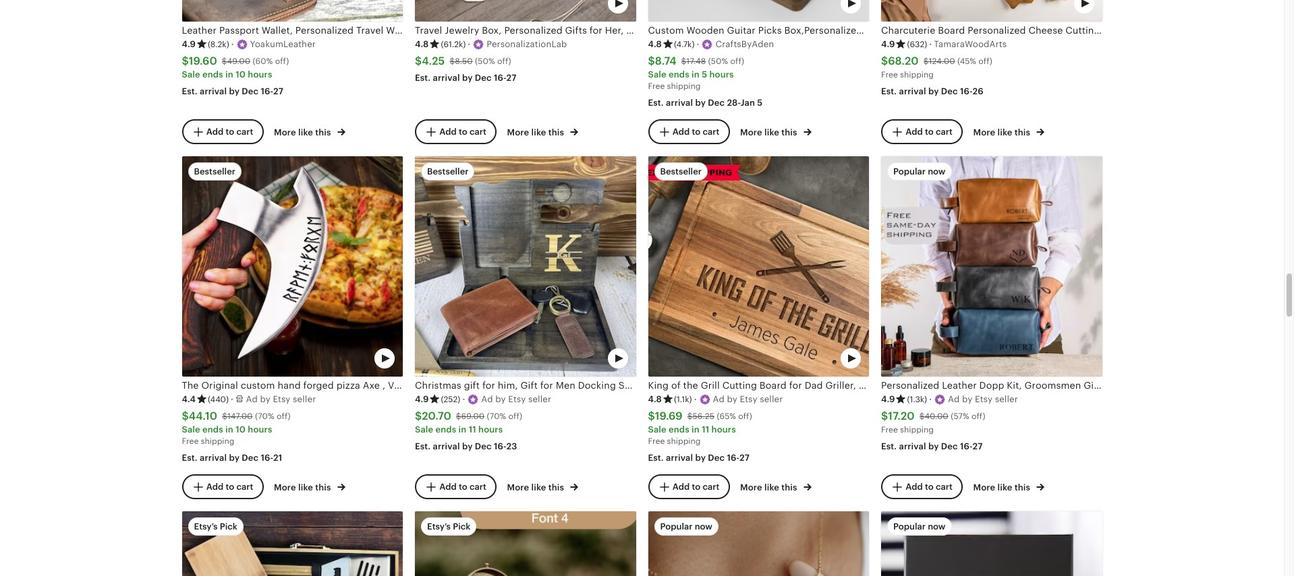 Task type: locate. For each thing, give the bounding box(es) containing it.
like for 19.60
[[298, 127, 313, 137]]

by down $ 8.74 $ 17.48 (50% off) sale ends in 5 hours free shipping
[[695, 98, 706, 108]]

dec inside $ 19.60 $ 49.00 (60% off) sale ends in 10 hours est. arrival by dec 16-27
[[242, 86, 259, 96]]

11 down 56.25
[[702, 425, 709, 435]]

1 11 from the left
[[469, 425, 476, 435]]

in down 49.00
[[225, 69, 233, 79]]

2 10 from the top
[[236, 425, 246, 435]]

1 horizontal spatial (70%
[[487, 412, 506, 421]]

3 bestseller from the left
[[660, 167, 702, 177]]

arrival down 4.25
[[433, 73, 460, 83]]

etsy's pick for personalized brass compass anniversary gifts for men brass compass birthday gift for dad groomsmen gift for him christmas gifts for him image
[[427, 522, 471, 532]]

44.10
[[189, 410, 217, 423]]

shipping inside $ 17.20 $ 40.00 (57% off) free shipping
[[900, 425, 934, 435]]

more like this
[[274, 127, 333, 137], [507, 127, 566, 137], [740, 127, 799, 137], [973, 127, 1033, 137], [274, 483, 333, 493], [507, 483, 566, 493], [740, 483, 799, 493], [973, 483, 1033, 493]]

off) inside $ 19.69 $ 56.25 (65% off) sale ends in 11 hours free shipping
[[738, 412, 752, 421]]

sale inside $ 20.70 $ 69.00 (70% off) sale ends in 11 hours est. arrival by dec 16-23
[[415, 425, 433, 435]]

2 etsy's pick from the left
[[427, 522, 471, 532]]

popular
[[893, 167, 926, 177], [660, 522, 693, 532], [893, 522, 926, 532]]

1 etsy's pick link from the left
[[182, 512, 403, 577]]

2 etsy's from the left
[[427, 522, 451, 532]]

1 bestseller from the left
[[194, 167, 235, 177]]

1 vertical spatial est. arrival by dec 16-27
[[648, 453, 750, 463]]

add to cart button down $ 4.25 $ 8.50 (50% off) est. arrival by dec 16-27
[[415, 120, 496, 144]]

ends inside $ 19.60 $ 49.00 (60% off) sale ends in 10 hours est. arrival by dec 16-27
[[202, 69, 223, 79]]

(50% for 8.74
[[708, 57, 728, 66]]

to
[[226, 127, 234, 137], [459, 127, 467, 137], [692, 127, 701, 137], [925, 127, 934, 137], [226, 482, 234, 492], [459, 482, 467, 492], [692, 482, 701, 492], [925, 482, 934, 492]]

69.00
[[461, 412, 485, 421]]

1 horizontal spatial etsy's
[[427, 522, 451, 532]]

like for 19.69
[[764, 483, 779, 493]]

to down est. arrival by dec 16-21
[[226, 482, 234, 492]]

1 vertical spatial 10
[[236, 425, 246, 435]]

ends for 44.10
[[202, 425, 223, 435]]

sale inside $ 8.74 $ 17.48 (50% off) sale ends in 5 hours free shipping
[[648, 69, 666, 79]]

(60%
[[253, 57, 273, 66]]

by down "8.50"
[[462, 73, 473, 83]]

off) inside $ 20.70 $ 69.00 (70% off) sale ends in 11 hours est. arrival by dec 16-23
[[508, 412, 522, 421]]

2 (50% from the left
[[708, 57, 728, 66]]

popular now for a box of date night cards, the perfect christmas present or paper anniversary gift for him.  a romantic gift for her. image
[[893, 522, 946, 532]]

add for 20.70
[[439, 482, 457, 492]]

2 11 from the left
[[702, 425, 709, 435]]

4.8
[[415, 39, 429, 49], [648, 39, 662, 49], [648, 395, 662, 405]]

26
[[973, 86, 984, 97]]

by down 49.00
[[229, 86, 240, 96]]

off) for 19.60
[[275, 57, 289, 66]]

etsy's pick link
[[182, 512, 403, 577], [415, 512, 636, 577]]

cart down $ 19.60 $ 49.00 (60% off) sale ends in 10 hours est. arrival by dec 16-27
[[236, 127, 253, 137]]

est. arrival by dec 16-27 down $ 17.20 $ 40.00 (57% off) free shipping in the bottom of the page
[[881, 442, 983, 452]]

shipping inside $ 68.20 $ 124.00 (45% off) free shipping
[[900, 70, 934, 79]]

$ down (252)
[[456, 412, 461, 421]]

est. down 8.74 at right top
[[648, 98, 664, 108]]

1 horizontal spatial pick
[[453, 522, 471, 532]]

· right (61.2k)
[[468, 39, 470, 49]]

now for a box of date night cards, the perfect christmas present or paper anniversary gift for him.  a romantic gift for her. image
[[928, 522, 946, 532]]

hours for 19.60
[[248, 69, 272, 79]]

hours up 28-
[[709, 69, 734, 79]]

11 for 19.69
[[702, 425, 709, 435]]

4.9 up 17.20
[[881, 395, 895, 405]]

1 horizontal spatial (50%
[[708, 57, 728, 66]]

to for 20.70
[[459, 482, 467, 492]]

0 horizontal spatial (50%
[[475, 57, 495, 66]]

124.00
[[929, 57, 955, 66]]

10 inside '$ 44.10 $ 147.00 (70% off) sale ends in 10 hours free shipping'
[[236, 425, 246, 435]]

king of the grill cutting board for dad griller, personalized christmas gift for him, bbq gift for men's birthday, grilling gift for men image
[[648, 156, 869, 377]]

· for 44.10
[[231, 395, 233, 405]]

1 (70% from the left
[[255, 412, 274, 421]]

product video element for 68.20
[[881, 0, 1102, 22]]

ends inside $ 20.70 $ 69.00 (70% off) sale ends in 11 hours est. arrival by dec 16-23
[[436, 425, 456, 435]]

pick for personalized brass compass anniversary gifts for men brass compass birthday gift for dad groomsmen gift for him christmas gifts for him image
[[453, 522, 471, 532]]

add to cart button for 19.60
[[182, 120, 263, 144]]

10
[[236, 69, 246, 79], [236, 425, 246, 435]]

ends for 20.70
[[436, 425, 456, 435]]

ends down 8.74 at right top
[[669, 69, 689, 79]]

free down 17.20
[[881, 425, 898, 435]]

ends down "44.10"
[[202, 425, 223, 435]]

this for 19.69
[[782, 483, 797, 493]]

11
[[469, 425, 476, 435], [702, 425, 709, 435]]

to down $ 20.70 $ 69.00 (70% off) sale ends in 11 hours est. arrival by dec 16-23
[[459, 482, 467, 492]]

hours inside $ 19.69 $ 56.25 (65% off) sale ends in 11 hours free shipping
[[712, 425, 736, 435]]

more like this link for 20.70
[[507, 480, 579, 494]]

(61.2k)
[[441, 40, 466, 49]]

shipping down 68.20 at right top
[[900, 70, 934, 79]]

this
[[315, 127, 331, 137], [548, 127, 564, 137], [782, 127, 797, 137], [1015, 127, 1030, 137], [315, 483, 331, 493], [548, 483, 564, 493], [782, 483, 797, 493], [1015, 483, 1030, 493]]

personalized leather dopp kit, groomsmen gift, anniversary gifts for men, leather toiletry bag birthday gift, unique christmas gift for him image
[[881, 156, 1102, 377]]

to for 19.60
[[226, 127, 234, 137]]

ends for 19.60
[[202, 69, 223, 79]]

est.
[[415, 73, 431, 83], [182, 86, 198, 96], [881, 86, 897, 97], [648, 98, 664, 108], [415, 442, 431, 452], [881, 442, 897, 452], [182, 453, 198, 463], [648, 453, 664, 463]]

popular now link
[[648, 512, 869, 577], [881, 512, 1102, 577]]

add down est. arrival by dec 16-26
[[906, 127, 923, 137]]

now
[[928, 167, 946, 177], [695, 522, 713, 532], [928, 522, 946, 532]]

add to cart button down $ 17.20 $ 40.00 (57% off) free shipping in the bottom of the page
[[881, 475, 963, 500]]

in inside $ 20.70 $ 69.00 (70% off) sale ends in 11 hours est. arrival by dec 16-23
[[459, 425, 466, 435]]

this for 68.20
[[1015, 127, 1030, 137]]

$
[[182, 55, 189, 68], [415, 55, 422, 68], [648, 55, 655, 68], [881, 55, 888, 68], [222, 57, 227, 66], [450, 57, 455, 66], [681, 57, 686, 66], [924, 57, 929, 66], [182, 410, 189, 423], [415, 410, 422, 423], [648, 410, 655, 423], [881, 410, 888, 423], [222, 412, 227, 421], [456, 412, 461, 421], [687, 412, 693, 421], [919, 412, 925, 421]]

1 horizontal spatial etsy's pick link
[[415, 512, 636, 577]]

more like this link
[[274, 125, 345, 139], [507, 125, 579, 139], [740, 125, 812, 139], [973, 125, 1045, 139], [274, 480, 345, 494], [507, 480, 579, 494], [740, 480, 812, 494], [973, 480, 1045, 494]]

add to cart button
[[182, 120, 263, 144], [415, 120, 496, 144], [648, 120, 730, 144], [881, 120, 963, 144], [182, 475, 263, 500], [415, 475, 496, 500], [648, 475, 730, 500], [881, 475, 963, 500]]

this for 19.60
[[315, 127, 331, 137]]

shipping inside $ 19.69 $ 56.25 (65% off) sale ends in 11 hours free shipping
[[667, 437, 701, 446]]

sale for 44.10
[[182, 425, 200, 435]]

hours inside $ 8.74 $ 17.48 (50% off) sale ends in 5 hours free shipping
[[709, 69, 734, 79]]

shipping for 44.10
[[201, 437, 234, 446]]

(70% inside $ 20.70 $ 69.00 (70% off) sale ends in 11 hours est. arrival by dec 16-23
[[487, 412, 506, 421]]

to down est. arrival by dec 28-jan 5
[[692, 127, 701, 137]]

17.48
[[686, 57, 706, 66]]

off) right the (45%
[[979, 57, 992, 66]]

·
[[231, 39, 234, 49], [468, 39, 470, 49], [697, 39, 699, 49], [929, 39, 932, 49], [231, 395, 233, 405], [462, 395, 465, 405], [694, 395, 697, 405], [929, 395, 932, 405]]

by
[[462, 73, 473, 83], [229, 86, 240, 96], [928, 86, 939, 97], [695, 98, 706, 108], [462, 442, 473, 452], [928, 442, 939, 452], [229, 453, 240, 463], [695, 453, 706, 463]]

arrival inside $ 20.70 $ 69.00 (70% off) sale ends in 11 hours est. arrival by dec 16-23
[[433, 442, 460, 452]]

arrival inside $ 19.60 $ 49.00 (60% off) sale ends in 10 hours est. arrival by dec 16-27
[[200, 86, 227, 96]]

sale
[[182, 69, 200, 79], [648, 69, 666, 79], [182, 425, 200, 435], [415, 425, 433, 435], [648, 425, 666, 435]]

sale down "44.10"
[[182, 425, 200, 435]]

ends
[[202, 69, 223, 79], [669, 69, 689, 79], [202, 425, 223, 435], [436, 425, 456, 435], [669, 425, 689, 435]]

bestseller
[[194, 167, 235, 177], [427, 167, 469, 177], [660, 167, 702, 177]]

off) inside $ 17.20 $ 40.00 (57% off) free shipping
[[972, 412, 985, 421]]

4.9 up '20.70'
[[415, 395, 429, 405]]

2 pick from the left
[[453, 522, 471, 532]]

product video element
[[415, 0, 636, 22], [648, 0, 869, 22], [881, 0, 1102, 22], [182, 156, 403, 377], [415, 156, 636, 377], [648, 156, 869, 377], [648, 512, 869, 577], [881, 512, 1102, 577]]

this for 17.20
[[1015, 483, 1030, 493]]

etsy's
[[194, 522, 218, 532], [427, 522, 451, 532]]

1 etsy's pick from the left
[[194, 522, 237, 532]]

0 horizontal spatial pick
[[220, 522, 237, 532]]

jan
[[741, 98, 755, 108]]

$ 19.69 $ 56.25 (65% off) sale ends in 11 hours free shipping
[[648, 410, 752, 446]]

(50% inside $ 4.25 $ 8.50 (50% off) est. arrival by dec 16-27
[[475, 57, 495, 66]]

est. inside $ 19.60 $ 49.00 (60% off) sale ends in 10 hours est. arrival by dec 16-27
[[182, 86, 198, 96]]

1 horizontal spatial est. arrival by dec 16-27
[[881, 442, 983, 452]]

19.69
[[655, 410, 683, 423]]

christmas gift for him, gift for men docking station, gift for him, christmas gift, personalized gift, gift for husband, valentine gift, image
[[415, 156, 636, 377]]

add
[[206, 127, 224, 137], [439, 127, 457, 137], [672, 127, 690, 137], [906, 127, 923, 137], [206, 482, 224, 492], [439, 482, 457, 492], [672, 482, 690, 492], [906, 482, 923, 492]]

sale down 8.74 at right top
[[648, 69, 666, 79]]

ends inside $ 8.74 $ 17.48 (50% off) sale ends in 5 hours free shipping
[[669, 69, 689, 79]]

cart for 19.60
[[236, 127, 253, 137]]

sale down 19.60
[[182, 69, 200, 79]]

add for 68.20
[[906, 127, 923, 137]]

· for 68.20
[[929, 39, 932, 49]]

est. down 17.20
[[881, 442, 897, 452]]

more for 19.69
[[740, 483, 762, 493]]

(70% for 20.70
[[487, 412, 506, 421]]

product video element for 19.69
[[648, 156, 869, 377]]

add down $ 19.69 $ 56.25 (65% off) sale ends in 11 hours free shipping
[[672, 482, 690, 492]]

product video element for 20.70
[[415, 156, 636, 377]]

sale inside $ 19.60 $ 49.00 (60% off) sale ends in 10 hours est. arrival by dec 16-27
[[182, 69, 200, 79]]

to down $ 17.20 $ 40.00 (57% off) free shipping in the bottom of the page
[[925, 482, 934, 492]]

by down $ 17.20 $ 40.00 (57% off) free shipping in the bottom of the page
[[928, 442, 939, 452]]

off) up 23
[[508, 412, 522, 421]]

est. down 19.60
[[182, 86, 198, 96]]

to down est. arrival by dec 16-26
[[925, 127, 934, 137]]

0 vertical spatial 5
[[702, 69, 707, 79]]

more like this for 20.70
[[507, 483, 566, 493]]

add to cart button for 19.69
[[648, 475, 730, 500]]

to down $ 19.60 $ 49.00 (60% off) sale ends in 10 hours est. arrival by dec 16-27
[[226, 127, 234, 137]]

free for 44.10
[[182, 437, 199, 446]]

like for 17.20
[[998, 483, 1012, 493]]

off) inside '$ 44.10 $ 147.00 (70% off) sale ends in 10 hours free shipping'
[[277, 412, 291, 421]]

off) right 17.48
[[730, 57, 744, 66]]

10 inside $ 19.60 $ 49.00 (60% off) sale ends in 10 hours est. arrival by dec 16-27
[[236, 69, 246, 79]]

more like this for 19.69
[[740, 483, 799, 493]]

hours inside $ 19.60 $ 49.00 (60% off) sale ends in 10 hours est. arrival by dec 16-27
[[248, 69, 272, 79]]

more for 19.60
[[274, 127, 296, 137]]

est. inside $ 4.25 $ 8.50 (50% off) est. arrival by dec 16-27
[[415, 73, 431, 83]]

11 inside $ 20.70 $ 69.00 (70% off) sale ends in 11 hours est. arrival by dec 16-23
[[469, 425, 476, 435]]

hours
[[248, 69, 272, 79], [709, 69, 734, 79], [248, 425, 272, 435], [478, 425, 503, 435], [712, 425, 736, 435]]

free inside '$ 44.10 $ 147.00 (70% off) sale ends in 10 hours free shipping'
[[182, 437, 199, 446]]

by inside $ 4.25 $ 8.50 (50% off) est. arrival by dec 16-27
[[462, 73, 473, 83]]

the original custom hand forged pizza axe , viking pizza cutter axe , viking bearded camping axe, best birthday & anniversary gift for him image
[[182, 156, 403, 377]]

shipping up est. arrival by dec 28-jan 5
[[667, 81, 701, 91]]

(1.1k)
[[674, 395, 692, 405]]

10 for 19.60
[[236, 69, 246, 79]]

(50% inside $ 8.74 $ 17.48 (50% off) sale ends in 5 hours free shipping
[[708, 57, 728, 66]]

1 horizontal spatial 11
[[702, 425, 709, 435]]

add to cart button for 17.20
[[881, 475, 963, 500]]

by down 69.00
[[462, 442, 473, 452]]

off) inside $ 8.74 $ 17.48 (50% off) sale ends in 5 hours free shipping
[[730, 57, 744, 66]]

to for 4.25
[[459, 127, 467, 137]]

cart down est. arrival by dec 16-26
[[936, 127, 953, 137]]

add to cart for 19.69
[[672, 482, 719, 492]]

2 horizontal spatial bestseller
[[660, 167, 702, 177]]

0 horizontal spatial etsy's pick link
[[182, 512, 403, 577]]

shipping up est. arrival by dec 16-21
[[201, 437, 234, 446]]

add to cart down $ 19.69 $ 56.25 (65% off) sale ends in 11 hours free shipping
[[672, 482, 719, 492]]

est. arrival by dec 16-21
[[182, 453, 282, 463]]

like for 8.74
[[764, 127, 779, 137]]

(4.7k)
[[674, 40, 695, 49]]

free
[[881, 70, 898, 79], [648, 81, 665, 91], [881, 425, 898, 435], [182, 437, 199, 446], [648, 437, 665, 446]]

add down $ 19.60 $ 49.00 (60% off) sale ends in 10 hours est. arrival by dec 16-27
[[206, 127, 224, 137]]

free down 8.74 at right top
[[648, 81, 665, 91]]

off) right (60%
[[275, 57, 289, 66]]

add to cart button down est. arrival by dec 28-jan 5
[[648, 120, 730, 144]]

cart
[[236, 127, 253, 137], [470, 127, 486, 137], [703, 127, 719, 137], [936, 127, 953, 137], [236, 482, 253, 492], [470, 482, 486, 492], [703, 482, 719, 492], [936, 482, 953, 492]]

off) inside $ 68.20 $ 124.00 (45% off) free shipping
[[979, 57, 992, 66]]

free inside $ 8.74 $ 17.48 (50% off) sale ends in 5 hours free shipping
[[648, 81, 665, 91]]

1 horizontal spatial bestseller
[[427, 167, 469, 177]]

2 bestseller from the left
[[427, 167, 469, 177]]

free for 19.69
[[648, 437, 665, 446]]

in down 69.00
[[459, 425, 466, 435]]

sale inside $ 19.69 $ 56.25 (65% off) sale ends in 11 hours free shipping
[[648, 425, 666, 435]]

hours inside $ 20.70 $ 69.00 (70% off) sale ends in 11 hours est. arrival by dec 16-23
[[478, 425, 503, 435]]

by down '$ 44.10 $ 147.00 (70% off) sale ends in 10 hours free shipping'
[[229, 453, 240, 463]]

$ left "8.50"
[[415, 55, 422, 68]]

in inside '$ 44.10 $ 147.00 (70% off) sale ends in 10 hours free shipping'
[[225, 425, 233, 435]]

(70% for 44.10
[[255, 412, 274, 421]]

ends inside '$ 44.10 $ 147.00 (70% off) sale ends in 10 hours free shipping'
[[202, 425, 223, 435]]

add to cart button down $ 19.60 $ 49.00 (60% off) sale ends in 10 hours est. arrival by dec 16-27
[[182, 120, 263, 144]]

shipping inside '$ 44.10 $ 147.00 (70% off) sale ends in 10 hours free shipping'
[[201, 437, 234, 446]]

$ 19.60 $ 49.00 (60% off) sale ends in 10 hours est. arrival by dec 16-27
[[182, 55, 289, 96]]

ends down 19.60
[[202, 69, 223, 79]]

add to cart button down $ 19.69 $ 56.25 (65% off) sale ends in 11 hours free shipping
[[648, 475, 730, 500]]

1 10 from the top
[[236, 69, 246, 79]]

0 horizontal spatial bestseller
[[194, 167, 235, 177]]

pick for gift for him | man grill gift idea | personalized bbq set | grill gift set | personalized gift | father's day gift | fathers day | dad gift image
[[220, 522, 237, 532]]

· for 8.74
[[697, 39, 699, 49]]

(70%
[[255, 412, 274, 421], [487, 412, 506, 421]]

arrival down '$ 44.10 $ 147.00 (70% off) sale ends in 10 hours free shipping'
[[200, 453, 227, 463]]

add for 19.60
[[206, 127, 224, 137]]

ends down '20.70'
[[436, 425, 456, 435]]

more like this for 68.20
[[973, 127, 1033, 137]]

more like this link for 17.20
[[973, 480, 1045, 494]]

ends for 19.69
[[669, 425, 689, 435]]

4.8 for 8.74
[[648, 39, 662, 49]]

off) for 4.25
[[497, 57, 511, 66]]

in down 56.25
[[692, 425, 700, 435]]

like for 68.20
[[998, 127, 1012, 137]]

cart down $ 20.70 $ 69.00 (70% off) sale ends in 11 hours est. arrival by dec 16-23
[[470, 482, 486, 492]]

in inside $ 19.69 $ 56.25 (65% off) sale ends in 11 hours free shipping
[[692, 425, 700, 435]]

etsy's for personalized brass compass anniversary gifts for men brass compass birthday gift for dad groomsmen gift for him christmas gifts for him image
[[427, 522, 451, 532]]

more like this for 17.20
[[973, 483, 1033, 493]]

sale for 19.69
[[648, 425, 666, 435]]

more
[[274, 127, 296, 137], [507, 127, 529, 137], [740, 127, 762, 137], [973, 127, 995, 137], [274, 483, 296, 493], [507, 483, 529, 493], [740, 483, 762, 493], [973, 483, 995, 493]]

to for 17.20
[[925, 482, 934, 492]]

custom wooden guitar picks box,personalized guitar pick box storage,wood guitar plectrum organizer music,gift for guitarist musician image
[[648, 0, 869, 22]]

1 horizontal spatial popular now link
[[881, 512, 1102, 577]]

dec
[[475, 73, 492, 83], [242, 86, 259, 96], [941, 86, 958, 97], [708, 98, 725, 108], [475, 442, 492, 452], [941, 442, 958, 452], [242, 453, 259, 463], [708, 453, 725, 463]]

arrival
[[433, 73, 460, 83], [200, 86, 227, 96], [899, 86, 926, 97], [666, 98, 693, 108], [433, 442, 460, 452], [899, 442, 926, 452], [200, 453, 227, 463], [666, 453, 693, 463]]

like
[[298, 127, 313, 137], [531, 127, 546, 137], [764, 127, 779, 137], [998, 127, 1012, 137], [298, 483, 313, 493], [531, 483, 546, 493], [764, 483, 779, 493], [998, 483, 1012, 493]]

add down est. arrival by dec 28-jan 5
[[672, 127, 690, 137]]

shipping
[[900, 70, 934, 79], [667, 81, 701, 91], [900, 425, 934, 435], [201, 437, 234, 446], [667, 437, 701, 446]]

0 horizontal spatial popular now link
[[648, 512, 869, 577]]

· for 4.25
[[468, 39, 470, 49]]

a box of date night cards, the perfect christmas present or paper anniversary gift for him.  a romantic gift for her. image
[[881, 512, 1102, 577]]

(70% inside '$ 44.10 $ 147.00 (70% off) sale ends in 10 hours free shipping'
[[255, 412, 274, 421]]

4.9
[[182, 39, 196, 49], [881, 39, 895, 49], [415, 395, 429, 405], [881, 395, 895, 405]]

add to cart for 44.10
[[206, 482, 253, 492]]

off) inside $ 4.25 $ 8.50 (50% off) est. arrival by dec 16-27
[[497, 57, 511, 66]]

like for 4.25
[[531, 127, 546, 137]]

free down 68.20 at right top
[[881, 70, 898, 79]]

10 down 49.00
[[236, 69, 246, 79]]

· right (1.3k)
[[929, 395, 932, 405]]

20.70
[[422, 410, 451, 423]]

0 vertical spatial 10
[[236, 69, 246, 79]]

56.25
[[693, 412, 715, 421]]

· right (252)
[[462, 395, 465, 405]]

(70% right 69.00
[[487, 412, 506, 421]]

est. down '20.70'
[[415, 442, 431, 452]]

8.50
[[455, 57, 473, 66]]

like for 44.10
[[298, 483, 313, 493]]

to for 19.69
[[692, 482, 701, 492]]

arrival down 68.20 at right top
[[899, 86, 926, 97]]

· right (8.2k)
[[231, 39, 234, 49]]

cart down est. arrival by dec 16-21
[[236, 482, 253, 492]]

1 horizontal spatial 5
[[757, 98, 763, 108]]

1 pick from the left
[[220, 522, 237, 532]]

ends down 19.69
[[669, 425, 689, 435]]

5
[[702, 69, 707, 79], [757, 98, 763, 108]]

popular now
[[893, 167, 946, 177], [660, 522, 713, 532], [893, 522, 946, 532]]

free down 19.69
[[648, 437, 665, 446]]

free inside $ 19.69 $ 56.25 (65% off) sale ends in 11 hours free shipping
[[648, 437, 665, 446]]

in down 147.00
[[225, 425, 233, 435]]

1 etsy's from the left
[[194, 522, 218, 532]]

0 horizontal spatial 11
[[469, 425, 476, 435]]

(440)
[[208, 395, 229, 405]]

sale inside '$ 44.10 $ 147.00 (70% off) sale ends in 10 hours free shipping'
[[182, 425, 200, 435]]

shipping down 17.20
[[900, 425, 934, 435]]

add to cart down est. arrival by dec 16-26
[[906, 127, 953, 137]]

arrival down 19.60
[[200, 86, 227, 96]]

0 horizontal spatial (70%
[[255, 412, 274, 421]]

pick
[[220, 522, 237, 532], [453, 522, 471, 532]]

ends inside $ 19.69 $ 56.25 (65% off) sale ends in 11 hours free shipping
[[669, 425, 689, 435]]

arrival down '20.70'
[[433, 442, 460, 452]]

dec inside $ 4.25 $ 8.50 (50% off) est. arrival by dec 16-27
[[475, 73, 492, 83]]

off) right "8.50"
[[497, 57, 511, 66]]

to down $ 19.69 $ 56.25 (65% off) sale ends in 11 hours free shipping
[[692, 482, 701, 492]]

hours down (65%
[[712, 425, 736, 435]]

off) inside $ 19.60 $ 49.00 (60% off) sale ends in 10 hours est. arrival by dec 16-27
[[275, 57, 289, 66]]

more like this link for 19.60
[[274, 125, 345, 139]]

add down $ 4.25 $ 8.50 (50% off) est. arrival by dec 16-27
[[439, 127, 457, 137]]

est. arrival by dec 16-27
[[881, 442, 983, 452], [648, 453, 750, 463]]

more for 68.20
[[973, 127, 995, 137]]

free inside $ 17.20 $ 40.00 (57% off) free shipping
[[881, 425, 898, 435]]

product video element for 8.74
[[648, 0, 869, 22]]

add for 17.20
[[906, 482, 923, 492]]

0 vertical spatial est. arrival by dec 16-27
[[881, 442, 983, 452]]

this for 20.70
[[548, 483, 564, 493]]

hours down 147.00
[[248, 425, 272, 435]]

hours inside '$ 44.10 $ 147.00 (70% off) sale ends in 10 hours free shipping'
[[248, 425, 272, 435]]

in
[[225, 69, 233, 79], [692, 69, 700, 79], [225, 425, 233, 435], [459, 425, 466, 435], [692, 425, 700, 435]]

0 horizontal spatial 5
[[702, 69, 707, 79]]

est. arrival by dec 16-26
[[881, 86, 984, 97]]

bestseller for 20.70
[[427, 167, 469, 177]]

1 horizontal spatial etsy's pick
[[427, 522, 471, 532]]

2 (70% from the left
[[487, 412, 506, 421]]

1 vertical spatial 5
[[757, 98, 763, 108]]

add to cart for 68.20
[[906, 127, 953, 137]]

40.00
[[925, 412, 949, 421]]

sale down 19.69
[[648, 425, 666, 435]]

· right (440)
[[231, 395, 233, 405]]

(632)
[[907, 40, 927, 49]]

add to cart down $ 17.20 $ 40.00 (57% off) free shipping in the bottom of the page
[[906, 482, 953, 492]]

· right (1.1k)
[[694, 395, 697, 405]]

est. down 4.25
[[415, 73, 431, 83]]

(50% right 17.48
[[708, 57, 728, 66]]

etsy's pick
[[194, 522, 237, 532], [427, 522, 471, 532]]

cart down $ 17.20 $ 40.00 (57% off) free shipping in the bottom of the page
[[936, 482, 953, 492]]

0 horizontal spatial est. arrival by dec 16-27
[[648, 453, 750, 463]]

(50%
[[475, 57, 495, 66], [708, 57, 728, 66]]

· right (4.7k) at the right top
[[697, 39, 699, 49]]

4.8 up 8.74 at right top
[[648, 39, 662, 49]]

11 inside $ 19.69 $ 56.25 (65% off) sale ends in 11 hours free shipping
[[702, 425, 709, 435]]

$ 17.20 $ 40.00 (57% off) free shipping
[[881, 410, 985, 435]]

in inside $ 8.74 $ 17.48 (50% off) sale ends in 5 hours free shipping
[[692, 69, 700, 79]]

to for 8.74
[[692, 127, 701, 137]]

in for 19.60
[[225, 69, 233, 79]]

16-
[[494, 73, 506, 83], [261, 86, 273, 96], [960, 86, 973, 97], [494, 442, 506, 452], [960, 442, 973, 452], [261, 453, 273, 463], [727, 453, 740, 463]]

in for 19.69
[[692, 425, 700, 435]]

off) for 17.20
[[972, 412, 985, 421]]

add to cart
[[206, 127, 253, 137], [439, 127, 486, 137], [672, 127, 719, 137], [906, 127, 953, 137], [206, 482, 253, 492], [439, 482, 486, 492], [672, 482, 719, 492], [906, 482, 953, 492]]

2 popular now link from the left
[[881, 512, 1102, 577]]

0 horizontal spatial etsy's
[[194, 522, 218, 532]]

in inside $ 19.60 $ 49.00 (60% off) sale ends in 10 hours est. arrival by dec 16-27
[[225, 69, 233, 79]]

1 (50% from the left
[[475, 57, 495, 66]]

add to cart button for 68.20
[[881, 120, 963, 144]]

leather passport wallet, personalized travel wallet, passport case, leather passport holder, honeymoon gift image
[[182, 0, 403, 22]]

shipping inside $ 8.74 $ 17.48 (50% off) sale ends in 5 hours free shipping
[[667, 81, 701, 91]]

product video element for 4.25
[[415, 0, 636, 22]]

hours down (60%
[[248, 69, 272, 79]]

est. arrival by dec 28-jan 5
[[648, 98, 763, 108]]

shipping down 19.69
[[667, 437, 701, 446]]

popular for dog name necklace | personalized dog ears necklace | custom pet jewelry | pet name necklace | pet memorial gift, gift for her,christmas gift "image"
[[660, 522, 693, 532]]

0 horizontal spatial etsy's pick
[[194, 522, 237, 532]]

cart down est. arrival by dec 28-jan 5
[[703, 127, 719, 137]]

off)
[[275, 57, 289, 66], [497, 57, 511, 66], [730, 57, 744, 66], [979, 57, 992, 66], [277, 412, 291, 421], [508, 412, 522, 421], [738, 412, 752, 421], [972, 412, 985, 421]]

5 down 17.48
[[702, 69, 707, 79]]

27
[[506, 73, 516, 83], [273, 86, 283, 96], [973, 442, 983, 452], [740, 453, 750, 463]]

to for 68.20
[[925, 127, 934, 137]]



Task type: vqa. For each thing, say whether or not it's contained in the screenshot.
the left Etsy's
yes



Task type: describe. For each thing, give the bounding box(es) containing it.
(57%
[[951, 412, 969, 421]]

(45%
[[957, 57, 976, 66]]

21
[[273, 453, 282, 463]]

est. arrival by dec 16-27 for 17.20
[[881, 442, 983, 452]]

$ 44.10 $ 147.00 (70% off) sale ends in 10 hours free shipping
[[182, 410, 291, 446]]

est. inside $ 20.70 $ 69.00 (70% off) sale ends in 11 hours est. arrival by dec 16-23
[[415, 442, 431, 452]]

off) for 8.74
[[730, 57, 744, 66]]

dog name necklace | personalized dog ears necklace | custom pet jewelry | pet name necklace | pet memorial gift, gift for her,christmas gift image
[[648, 512, 869, 577]]

5 inside $ 8.74 $ 17.48 (50% off) sale ends in 5 hours free shipping
[[702, 69, 707, 79]]

popular for a box of date night cards, the perfect christmas present or paper anniversary gift for him.  a romantic gift for her. image
[[893, 522, 926, 532]]

$ left 17.48
[[648, 55, 655, 68]]

gift for him | man grill gift idea | personalized bbq set | grill gift set | personalized gift | father's day gift | fathers day | dad gift image
[[182, 512, 403, 577]]

more like this for 8.74
[[740, 127, 799, 137]]

etsy's for gift for him | man grill gift idea | personalized bbq set | grill gift set | personalized gift | father's day gift | fathers day | dad gift image
[[194, 522, 218, 532]]

49.00
[[227, 57, 250, 66]]

· for 20.70
[[462, 395, 465, 405]]

add to cart button for 4.25
[[415, 120, 496, 144]]

$ down (61.2k)
[[450, 57, 455, 66]]

arrival down $ 19.69 $ 56.25 (65% off) sale ends in 11 hours free shipping
[[666, 453, 693, 463]]

est. down 68.20 at right top
[[881, 86, 897, 97]]

free inside $ 68.20 $ 124.00 (45% off) free shipping
[[881, 70, 898, 79]]

by down $ 68.20 $ 124.00 (45% off) free shipping
[[928, 86, 939, 97]]

more for 44.10
[[274, 483, 296, 493]]

1 popular now link from the left
[[648, 512, 869, 577]]

11 for 20.70
[[469, 425, 476, 435]]

shipping for 19.69
[[667, 437, 701, 446]]

$ down (4.7k) at the right top
[[681, 57, 686, 66]]

more like this link for 4.25
[[507, 125, 579, 139]]

to for 44.10
[[226, 482, 234, 492]]

4.9 for 19.60
[[182, 39, 196, 49]]

popular now for dog name necklace | personalized dog ears necklace | custom pet jewelry | pet name necklace | pet memorial gift, gift for her,christmas gift "image"
[[660, 522, 713, 532]]

add to cart button for 20.70
[[415, 475, 496, 500]]

add to cart button for 8.74
[[648, 120, 730, 144]]

add to cart for 19.60
[[206, 127, 253, 137]]

est. arrival by dec 16-27 for 19.69
[[648, 453, 750, 463]]

10 for 44.10
[[236, 425, 246, 435]]

$ 20.70 $ 69.00 (70% off) sale ends in 11 hours est. arrival by dec 16-23
[[415, 410, 522, 452]]

4.4
[[182, 395, 196, 405]]

by inside $ 20.70 $ 69.00 (70% off) sale ends in 11 hours est. arrival by dec 16-23
[[462, 442, 473, 452]]

arrival down $ 8.74 $ 17.48 (50% off) sale ends in 5 hours free shipping
[[666, 98, 693, 108]]

$ down 4.4
[[182, 410, 189, 423]]

more like this for 4.25
[[507, 127, 566, 137]]

· for 19.60
[[231, 39, 234, 49]]

4.9 for 68.20
[[881, 39, 895, 49]]

more like this for 19.60
[[274, 127, 333, 137]]

16- inside $ 20.70 $ 69.00 (70% off) sale ends in 11 hours est. arrival by dec 16-23
[[494, 442, 506, 452]]

arrival inside $ 4.25 $ 8.50 (50% off) est. arrival by dec 16-27
[[433, 73, 460, 83]]

cart for 68.20
[[936, 127, 953, 137]]

off) for 44.10
[[277, 412, 291, 421]]

$ down (440)
[[222, 412, 227, 421]]

hours for 19.69
[[712, 425, 736, 435]]

add to cart button for 44.10
[[182, 475, 263, 500]]

27 inside $ 19.60 $ 49.00 (60% off) sale ends in 10 hours est. arrival by dec 16-27
[[273, 86, 283, 96]]

4.8 for 19.69
[[648, 395, 662, 405]]

cart for 17.20
[[936, 482, 953, 492]]

in for 20.70
[[459, 425, 466, 435]]

$ left 49.00
[[182, 55, 189, 68]]

28-
[[727, 98, 741, 108]]

2 etsy's pick link from the left
[[415, 512, 636, 577]]

off) for 19.69
[[738, 412, 752, 421]]

16- inside $ 4.25 $ 8.50 (50% off) est. arrival by dec 16-27
[[494, 73, 506, 83]]

in for 44.10
[[225, 425, 233, 435]]

hours for 20.70
[[478, 425, 503, 435]]

more like this link for 68.20
[[973, 125, 1045, 139]]

add for 4.25
[[439, 127, 457, 137]]

add for 44.10
[[206, 482, 224, 492]]

est. down "44.10"
[[182, 453, 198, 463]]

est. down 19.69
[[648, 453, 664, 463]]

$ 8.74 $ 17.48 (50% off) sale ends in 5 hours free shipping
[[648, 55, 744, 91]]

add to cart for 8.74
[[672, 127, 719, 137]]

(8.2k)
[[208, 40, 229, 49]]

$ up est. arrival by dec 16-26
[[881, 55, 888, 68]]

add to cart for 4.25
[[439, 127, 486, 137]]

27 inside $ 4.25 $ 8.50 (50% off) est. arrival by dec 16-27
[[506, 73, 516, 83]]

ends for 8.74
[[669, 69, 689, 79]]

23
[[506, 442, 517, 452]]

$ left 40.00
[[881, 410, 888, 423]]

$ left 56.25
[[648, 410, 655, 423]]

like for 20.70
[[531, 483, 546, 493]]

sale for 8.74
[[648, 69, 666, 79]]

add to cart for 17.20
[[906, 482, 953, 492]]

more like this for 44.10
[[274, 483, 333, 493]]

arrival down $ 17.20 $ 40.00 (57% off) free shipping in the bottom of the page
[[899, 442, 926, 452]]

$ down (1.1k)
[[687, 412, 693, 421]]

(1.3k)
[[907, 395, 927, 405]]

8.74
[[655, 55, 676, 68]]

· for 19.69
[[694, 395, 697, 405]]

hours for 44.10
[[248, 425, 272, 435]]

more for 8.74
[[740, 127, 762, 137]]

by inside $ 19.60 $ 49.00 (60% off) sale ends in 10 hours est. arrival by dec 16-27
[[229, 86, 240, 96]]

by down $ 19.69 $ 56.25 (65% off) sale ends in 11 hours free shipping
[[695, 453, 706, 463]]

$ 68.20 $ 124.00 (45% off) free shipping
[[881, 55, 992, 79]]

add for 19.69
[[672, 482, 690, 492]]

bestseller for 44.10
[[194, 167, 235, 177]]

charcuterie board personalized cheese cutting board wedding gift for couples, anniversary gift housewarming gift new home kitchen decor gift image
[[881, 0, 1102, 22]]

bestseller for 19.69
[[660, 167, 702, 177]]

add for 8.74
[[672, 127, 690, 137]]

more like this link for 19.69
[[740, 480, 812, 494]]

shipping for 8.74
[[667, 81, 701, 91]]

19.60
[[189, 55, 217, 68]]

(65%
[[717, 412, 736, 421]]

17.20
[[888, 410, 915, 423]]

this for 44.10
[[315, 483, 331, 493]]

$ down (632)
[[924, 57, 929, 66]]

(50% for 4.25
[[475, 57, 495, 66]]

4.9 for 20.70
[[415, 395, 429, 405]]

$ down (8.2k)
[[222, 57, 227, 66]]

cart for 19.69
[[703, 482, 719, 492]]

sale for 20.70
[[415, 425, 433, 435]]

travel jewelry box, personalized gifts for her, christmas gifts for women, engraved jewelry case, birthday gifts, leather jewelry organizer image
[[415, 0, 636, 22]]

cart for 20.70
[[470, 482, 486, 492]]

4.25
[[422, 55, 445, 68]]

dec inside $ 20.70 $ 69.00 (70% off) sale ends in 11 hours est. arrival by dec 16-23
[[475, 442, 492, 452]]

$ 4.25 $ 8.50 (50% off) est. arrival by dec 16-27
[[415, 55, 516, 83]]

4.8 for 4.25
[[415, 39, 429, 49]]

147.00
[[227, 412, 253, 421]]

(252)
[[441, 395, 460, 405]]

68.20
[[888, 55, 919, 68]]

add to cart for 20.70
[[439, 482, 486, 492]]

$ left 69.00
[[415, 410, 422, 423]]

personalized brass compass anniversary gifts for men brass compass birthday gift for dad groomsmen gift for him christmas gifts for him image
[[415, 512, 636, 577]]

hours for 8.74
[[709, 69, 734, 79]]

$ down (1.3k)
[[919, 412, 925, 421]]

more like this link for 44.10
[[274, 480, 345, 494]]

16- inside $ 19.60 $ 49.00 (60% off) sale ends in 10 hours est. arrival by dec 16-27
[[261, 86, 273, 96]]

off) for 20.70
[[508, 412, 522, 421]]

more for 17.20
[[973, 483, 995, 493]]



